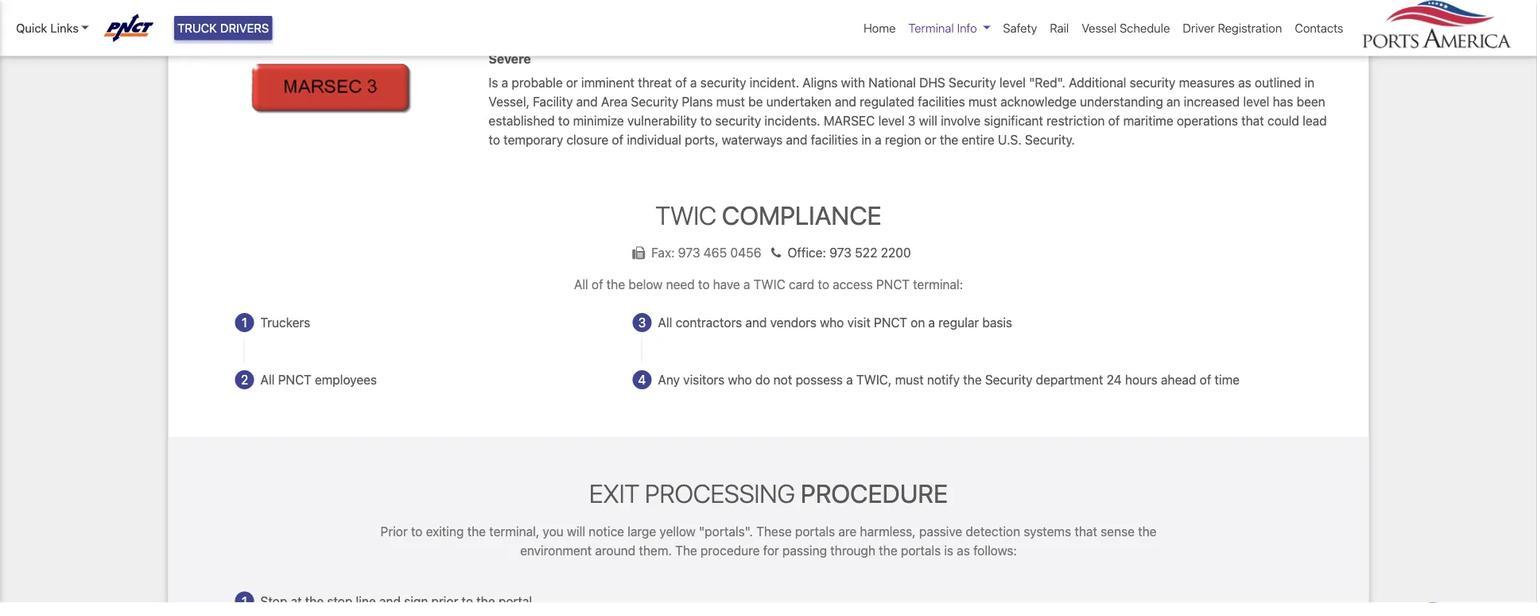 Task type: vqa. For each thing, say whether or not it's contained in the screenshot.
acknowledge
yes



Task type: locate. For each thing, give the bounding box(es) containing it.
compliance
[[722, 200, 882, 230]]

security down threat
[[631, 94, 679, 109]]

large
[[628, 524, 657, 539]]

that left could
[[1242, 113, 1265, 128]]

or right region
[[925, 132, 937, 147]]

1 horizontal spatial who
[[820, 315, 844, 331]]

portals up passing
[[795, 524, 836, 539]]

to down facility on the left
[[558, 113, 570, 128]]

security up waterways
[[716, 113, 762, 128]]

1 horizontal spatial in
[[1305, 75, 1315, 90]]

processing
[[645, 479, 795, 509]]

will inside is a probable or imminent threat of a security incident. aligns with national dhs security level "red". additional security measures as outlined in vessel, facility and area security plans must be undertaken and regulated facilities must acknowledge understanding an increased level has been established to minimize vulnerability to security incidents. marsec level 3 will involve significant restriction of maritime operations that could lead to temporary closure of individual ports, waterways and facilities in a region or the entire u.s. security.
[[919, 113, 938, 128]]

2 vertical spatial all
[[261, 373, 275, 388]]

0 vertical spatial or
[[566, 75, 578, 90]]

incidents.
[[765, 113, 821, 128]]

must up involve
[[969, 94, 998, 109]]

of left below
[[592, 277, 603, 292]]

0 vertical spatial in
[[1305, 75, 1315, 90]]

with
[[842, 75, 866, 90]]

a
[[502, 75, 509, 90], [691, 75, 697, 90], [875, 132, 882, 147], [744, 277, 751, 292], [929, 315, 936, 331], [847, 373, 853, 388]]

to
[[558, 113, 570, 128], [701, 113, 712, 128], [489, 132, 500, 147], [698, 277, 710, 292], [818, 277, 830, 292], [411, 524, 423, 539]]

will up region
[[919, 113, 938, 128]]

1 horizontal spatial that
[[1242, 113, 1265, 128]]

and up minimize
[[577, 94, 598, 109]]

vessel
[[1082, 21, 1117, 35]]

region
[[885, 132, 922, 147]]

0 horizontal spatial all
[[261, 373, 275, 388]]

facilities
[[918, 94, 966, 109], [811, 132, 859, 147]]

0 horizontal spatial facilities
[[811, 132, 859, 147]]

the inside is a probable or imminent threat of a security incident. aligns with national dhs security level "red". additional security measures as outlined in vessel, facility and area security plans must be undertaken and regulated facilities must acknowledge understanding an increased level has been established to minimize vulnerability to security incidents. marsec level 3 will involve significant restriction of maritime operations that could lead to temporary closure of individual ports, waterways and facilities in a region or the entire u.s. security.
[[940, 132, 959, 147]]

as
[[1239, 75, 1252, 90], [957, 543, 970, 558]]

1 973 from the left
[[678, 245, 701, 261]]

vessel schedule link
[[1076, 13, 1177, 43]]

security down basis
[[986, 373, 1033, 388]]

1 vertical spatial as
[[957, 543, 970, 558]]

pnct down 2200
[[877, 277, 910, 292]]

will inside "prior to exiting the terminal, you will notice large yellow "portals". these portals are harmless, passive detection systems that sense the environment around them. the procedure for passing through the portals is as follows:"
[[567, 524, 586, 539]]

1 vertical spatial all
[[658, 315, 673, 331]]

0 vertical spatial security
[[949, 75, 997, 90]]

0 horizontal spatial or
[[566, 75, 578, 90]]

to down the established
[[489, 132, 500, 147]]

0 horizontal spatial will
[[567, 524, 586, 539]]

in down marsec
[[862, 132, 872, 147]]

will
[[919, 113, 938, 128], [567, 524, 586, 539]]

1 horizontal spatial 3
[[908, 113, 916, 128]]

1 vertical spatial that
[[1075, 524, 1098, 539]]

the right notify
[[964, 373, 982, 388]]

acknowledge
[[1001, 94, 1077, 109]]

level down regulated
[[879, 113, 905, 128]]

to right 'prior'
[[411, 524, 423, 539]]

2
[[241, 373, 248, 388]]

possess
[[796, 373, 843, 388]]

all down need
[[658, 315, 673, 331]]

detection
[[966, 524, 1021, 539]]

who left do
[[728, 373, 752, 388]]

have
[[713, 277, 741, 292]]

973 for fax:
[[678, 245, 701, 261]]

0 horizontal spatial as
[[957, 543, 970, 558]]

0 vertical spatial level
[[1000, 75, 1026, 90]]

1 horizontal spatial must
[[895, 373, 924, 388]]

harmless,
[[860, 524, 916, 539]]

as inside "prior to exiting the terminal, you will notice large yellow "portals". these portals are harmless, passive detection systems that sense the environment around them. the procedure for passing through the portals is as follows:"
[[957, 543, 970, 558]]

0 vertical spatial twic
[[656, 200, 717, 230]]

twic compliance
[[656, 200, 882, 230]]

of down minimize
[[612, 132, 624, 147]]

973 right fax:
[[678, 245, 701, 261]]

office: 973 522 2200 link
[[765, 245, 912, 261]]

home
[[864, 21, 896, 35]]

a left region
[[875, 132, 882, 147]]

3 inside is a probable or imminent threat of a security incident. aligns with national dhs security level "red". additional security measures as outlined in vessel, facility and area security plans must be undertaken and regulated facilities must acknowledge understanding an increased level has been established to minimize vulnerability to security incidents. marsec level 3 will involve significant restriction of maritime operations that could lead to temporary closure of individual ports, waterways and facilities in a region or the entire u.s. security.
[[908, 113, 916, 128]]

and up marsec
[[835, 94, 857, 109]]

1 vertical spatial who
[[728, 373, 752, 388]]

all left below
[[574, 277, 589, 292]]

or up facility on the left
[[566, 75, 578, 90]]

severe
[[489, 51, 531, 66]]

waterways
[[722, 132, 783, 147]]

of down 'understanding'
[[1109, 113, 1120, 128]]

1 vertical spatial will
[[567, 524, 586, 539]]

portals
[[795, 524, 836, 539], [901, 543, 941, 558]]

lead
[[1303, 113, 1328, 128]]

systems
[[1024, 524, 1072, 539]]

twic left the card on the top
[[754, 277, 786, 292]]

procedure
[[801, 479, 948, 509]]

2 horizontal spatial level
[[1244, 94, 1270, 109]]

1 horizontal spatial twic
[[754, 277, 786, 292]]

pnct left on
[[874, 315, 908, 331]]

security up involve
[[949, 75, 997, 90]]

0 vertical spatial that
[[1242, 113, 1265, 128]]

2 horizontal spatial all
[[658, 315, 673, 331]]

2 vertical spatial level
[[879, 113, 905, 128]]

follows:
[[974, 543, 1017, 558]]

973 left the "522"
[[830, 245, 852, 261]]

exit
[[590, 479, 640, 509]]

that inside "prior to exiting the terminal, you will notice large yellow "portals". these portals are harmless, passive detection systems that sense the environment around them. the procedure for passing through the portals is as follows:"
[[1075, 524, 1098, 539]]

1 vertical spatial or
[[925, 132, 937, 147]]

0 horizontal spatial that
[[1075, 524, 1098, 539]]

driver registration link
[[1177, 13, 1289, 43]]

the right sense
[[1139, 524, 1157, 539]]

3 down below
[[639, 315, 646, 331]]

must left notify
[[895, 373, 924, 388]]

1 horizontal spatial all
[[574, 277, 589, 292]]

truck drivers
[[177, 21, 269, 35]]

prior to exiting the terminal, you will notice large yellow "portals". these portals are harmless, passive detection systems that sense the environment around them. the procedure for passing through the portals is as follows:
[[381, 524, 1157, 558]]

0 vertical spatial who
[[820, 315, 844, 331]]

tab list
[[197, 0, 1341, 35]]

2 vertical spatial security
[[986, 373, 1033, 388]]

in up been
[[1305, 75, 1315, 90]]

schedule
[[1120, 21, 1171, 35]]

who left visit
[[820, 315, 844, 331]]

is
[[489, 75, 498, 90]]

all for all pnct employees
[[261, 373, 275, 388]]

1 vertical spatial pnct
[[874, 315, 908, 331]]

is
[[945, 543, 954, 558]]

1 horizontal spatial level
[[1000, 75, 1026, 90]]

1 horizontal spatial as
[[1239, 75, 1252, 90]]

basis
[[983, 315, 1013, 331]]

truck
[[177, 21, 217, 35]]

who
[[820, 315, 844, 331], [728, 373, 752, 388]]

level left has
[[1244, 94, 1270, 109]]

must
[[717, 94, 745, 109], [969, 94, 998, 109], [895, 373, 924, 388]]

vessel schedule
[[1082, 21, 1171, 35]]

1 horizontal spatial 973
[[830, 245, 852, 261]]

facilities down dhs
[[918, 94, 966, 109]]

facility
[[533, 94, 573, 109]]

1 horizontal spatial will
[[919, 113, 938, 128]]

0 horizontal spatial portals
[[795, 524, 836, 539]]

0 horizontal spatial twic
[[656, 200, 717, 230]]

imminent
[[582, 75, 635, 90]]

driver
[[1183, 21, 1215, 35]]

rail
[[1050, 21, 1069, 35]]

1 vertical spatial twic
[[754, 277, 786, 292]]

facilities down marsec
[[811, 132, 859, 147]]

2200
[[881, 245, 912, 261]]

the down involve
[[940, 132, 959, 147]]

quick links link
[[16, 19, 89, 37]]

3
[[908, 113, 916, 128], [639, 315, 646, 331]]

not
[[774, 373, 793, 388]]

contractors
[[676, 315, 742, 331]]

any visitors who do not possess a twic, must notify the security department 24 hours ahead of time
[[658, 373, 1240, 388]]

security up plans
[[701, 75, 747, 90]]

marsec
[[824, 113, 875, 128]]

office:
[[788, 245, 827, 261]]

973 for office:
[[830, 245, 852, 261]]

1 horizontal spatial portals
[[901, 543, 941, 558]]

undertaken
[[767, 94, 832, 109]]

maritime
[[1124, 113, 1174, 128]]

time
[[1215, 373, 1240, 388]]

0 vertical spatial all
[[574, 277, 589, 292]]

1 vertical spatial in
[[862, 132, 872, 147]]

973
[[678, 245, 701, 261], [830, 245, 852, 261]]

the
[[675, 543, 698, 558]]

drivers
[[220, 21, 269, 35]]

national
[[869, 75, 916, 90]]

aligns
[[803, 75, 838, 90]]

0 vertical spatial will
[[919, 113, 938, 128]]

0 horizontal spatial 973
[[678, 245, 701, 261]]

of up plans
[[676, 75, 687, 90]]

and down incidents.
[[786, 132, 808, 147]]

info
[[957, 21, 978, 35]]

exit processing procedure
[[590, 479, 948, 509]]

twic,
[[857, 373, 892, 388]]

1 horizontal spatial or
[[925, 132, 937, 147]]

as right is
[[957, 543, 970, 558]]

portals down the passive
[[901, 543, 941, 558]]

must left be
[[717, 94, 745, 109]]

0 vertical spatial as
[[1239, 75, 1252, 90]]

1 vertical spatial facilities
[[811, 132, 859, 147]]

of
[[676, 75, 687, 90], [1109, 113, 1120, 128], [612, 132, 624, 147], [592, 277, 603, 292], [1200, 373, 1212, 388]]

all for all contractors and vendors who visit pnct on a regular basis
[[658, 315, 673, 331]]

as left "outlined" at top
[[1239, 75, 1252, 90]]

the left below
[[607, 277, 625, 292]]

all right the 2
[[261, 373, 275, 388]]

1 vertical spatial 3
[[639, 315, 646, 331]]

pnct right the 2
[[278, 373, 312, 388]]

established
[[489, 113, 555, 128]]

operations
[[1177, 113, 1239, 128]]

level up acknowledge at the right top of page
[[1000, 75, 1026, 90]]

3 up region
[[908, 113, 916, 128]]

twic up fax: 973 465 0456
[[656, 200, 717, 230]]

prior
[[381, 524, 408, 539]]

that left sense
[[1075, 524, 1098, 539]]

exiting
[[426, 524, 464, 539]]

will right you
[[567, 524, 586, 539]]

0 horizontal spatial who
[[728, 373, 752, 388]]

procedure
[[701, 543, 760, 558]]

are
[[839, 524, 857, 539]]

terminal
[[909, 21, 954, 35]]

0 vertical spatial 3
[[908, 113, 916, 128]]

or
[[566, 75, 578, 90], [925, 132, 937, 147]]

2 973 from the left
[[830, 245, 852, 261]]

0 vertical spatial facilities
[[918, 94, 966, 109]]



Task type: describe. For each thing, give the bounding box(es) containing it.
1 horizontal spatial facilities
[[918, 94, 966, 109]]

a right on
[[929, 315, 936, 331]]

links
[[50, 21, 79, 35]]

4
[[638, 373, 646, 388]]

0 horizontal spatial 3
[[639, 315, 646, 331]]

a up plans
[[691, 75, 697, 90]]

terminal:
[[913, 277, 964, 292]]

vulnerability
[[628, 113, 697, 128]]

passive
[[920, 524, 963, 539]]

yellow
[[660, 524, 696, 539]]

has
[[1273, 94, 1294, 109]]

environment
[[520, 543, 592, 558]]

dhs
[[920, 75, 946, 90]]

restriction
[[1047, 113, 1105, 128]]

terminal info
[[909, 21, 978, 35]]

regulated
[[860, 94, 915, 109]]

probable
[[512, 75, 563, 90]]

u.s.
[[998, 132, 1022, 147]]

as inside is a probable or imminent threat of a security incident. aligns with national dhs security level "red". additional security measures as outlined in vessel, facility and area security plans must be undertaken and regulated facilities must acknowledge understanding an increased level has been established to minimize vulnerability to security incidents. marsec level 3 will involve significant restriction of maritime operations that could lead to temporary closure of individual ports, waterways and facilities in a region or the entire u.s. security.
[[1239, 75, 1252, 90]]

contacts
[[1295, 21, 1344, 35]]

a right have
[[744, 277, 751, 292]]

office: 973 522 2200
[[788, 245, 912, 261]]

"portals".
[[699, 524, 753, 539]]

that inside is a probable or imminent threat of a security incident. aligns with national dhs security level "red". additional security measures as outlined in vessel, facility and area security plans must be undertaken and regulated facilities must acknowledge understanding an increased level has been established to minimize vulnerability to security incidents. marsec level 3 will involve significant restriction of maritime operations that could lead to temporary closure of individual ports, waterways and facilities in a region or the entire u.s. security.
[[1242, 113, 1265, 128]]

terminal,
[[489, 524, 540, 539]]

been
[[1297, 94, 1326, 109]]

understanding
[[1080, 94, 1164, 109]]

0 vertical spatial pnct
[[877, 277, 910, 292]]

outlined
[[1255, 75, 1302, 90]]

vendors
[[771, 315, 817, 331]]

and left vendors
[[746, 315, 767, 331]]

do
[[756, 373, 771, 388]]

any
[[658, 373, 680, 388]]

2 horizontal spatial must
[[969, 94, 998, 109]]

a right is
[[502, 75, 509, 90]]

to up ports,
[[701, 113, 712, 128]]

of left time
[[1200, 373, 1212, 388]]

notice
[[589, 524, 625, 539]]

ports,
[[685, 132, 719, 147]]

significant
[[984, 113, 1044, 128]]

fax: 973 465 0456
[[652, 245, 765, 261]]

home link
[[858, 13, 902, 43]]

the right exiting
[[467, 524, 486, 539]]

0 horizontal spatial must
[[717, 94, 745, 109]]

"red".
[[1030, 75, 1066, 90]]

truckers
[[261, 315, 310, 331]]

0 horizontal spatial in
[[862, 132, 872, 147]]

security up an
[[1130, 75, 1176, 90]]

0 vertical spatial portals
[[795, 524, 836, 539]]

increased
[[1184, 94, 1241, 109]]

vessel,
[[489, 94, 530, 109]]

minimize
[[573, 113, 624, 128]]

employees
[[315, 373, 377, 388]]

individual
[[627, 132, 682, 147]]

the down harmless,
[[879, 543, 898, 558]]

terminal info link
[[902, 13, 997, 43]]

truck drivers link
[[174, 16, 272, 40]]

could
[[1268, 113, 1300, 128]]

measures
[[1180, 75, 1236, 90]]

0 horizontal spatial level
[[879, 113, 905, 128]]

1
[[242, 315, 247, 331]]

a left twic,
[[847, 373, 853, 388]]

2 vertical spatial pnct
[[278, 373, 312, 388]]

522
[[855, 245, 878, 261]]

threat
[[638, 75, 672, 90]]

visitors
[[684, 373, 725, 388]]

1 vertical spatial portals
[[901, 543, 941, 558]]

quick
[[16, 21, 47, 35]]

need
[[666, 277, 695, 292]]

card
[[789, 277, 815, 292]]

below
[[629, 277, 663, 292]]

be
[[749, 94, 763, 109]]

access
[[833, 277, 873, 292]]

to left have
[[698, 277, 710, 292]]

them.
[[639, 543, 672, 558]]

1 vertical spatial level
[[1244, 94, 1270, 109]]

all pnct employees
[[261, 373, 377, 388]]

on
[[911, 315, 926, 331]]

sense
[[1101, 524, 1135, 539]]

registration
[[1218, 21, 1283, 35]]

entire
[[962, 132, 995, 147]]

phone image
[[765, 247, 788, 260]]

closure
[[567, 132, 609, 147]]

to right the card on the top
[[818, 277, 830, 292]]

you
[[543, 524, 564, 539]]

through
[[831, 543, 876, 558]]

is a probable or imminent threat of a security incident. aligns with national dhs security level "red". additional security measures as outlined in vessel, facility and area security plans must be undertaken and regulated facilities must acknowledge understanding an increased level has been established to minimize vulnerability to security incidents. marsec level 3 will involve significant restriction of maritime operations that could lead to temporary closure of individual ports, waterways and facilities in a region or the entire u.s. security.
[[489, 75, 1328, 147]]

passing
[[783, 543, 827, 558]]

plans
[[682, 94, 713, 109]]

all for all of the below need to have a twic card to access pnct terminal:
[[574, 277, 589, 292]]

to inside "prior to exiting the terminal, you will notice large yellow "portals". these portals are harmless, passive detection systems that sense the environment around them. the procedure for passing through the portals is as follows:"
[[411, 524, 423, 539]]

incident.
[[750, 75, 800, 90]]

quick links
[[16, 21, 79, 35]]

24
[[1107, 373, 1122, 388]]

1 vertical spatial security
[[631, 94, 679, 109]]

fax:
[[652, 245, 675, 261]]

additional
[[1069, 75, 1127, 90]]

ahead
[[1162, 373, 1197, 388]]

these
[[757, 524, 792, 539]]

visit
[[848, 315, 871, 331]]



